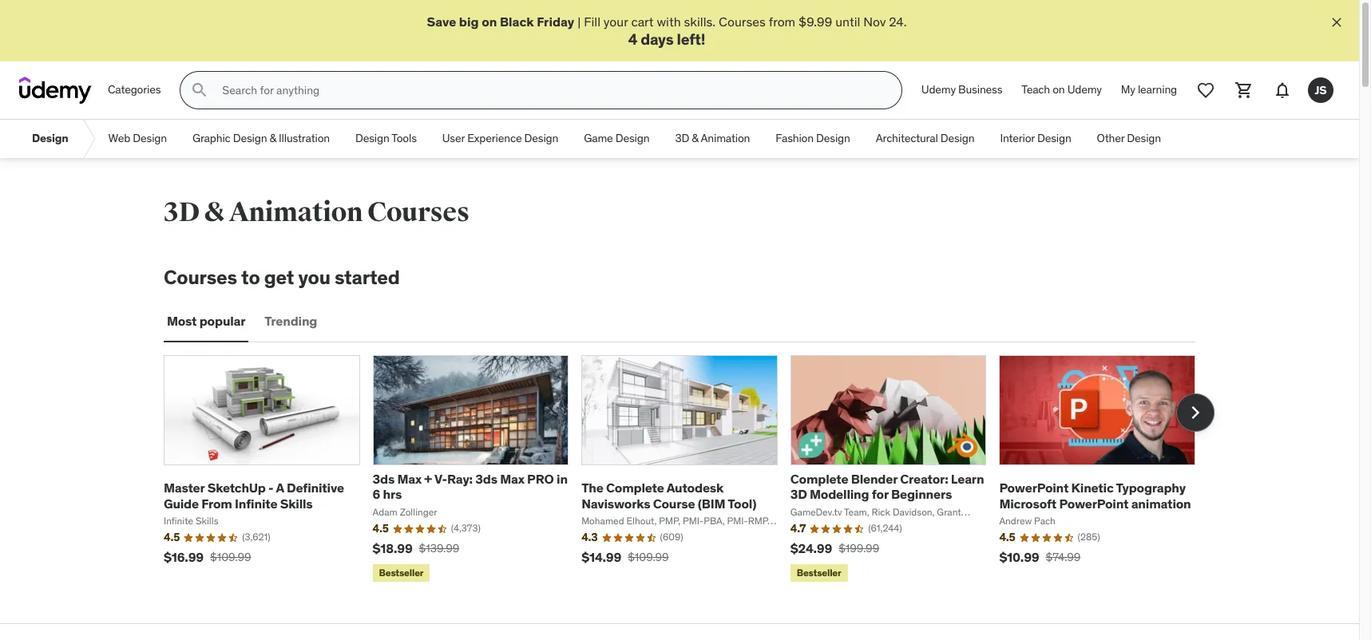 Task type: locate. For each thing, give the bounding box(es) containing it.
3d & animation courses
[[164, 196, 469, 229]]

courses down tools
[[367, 196, 469, 229]]

architectural design
[[876, 131, 975, 146]]

3ds max + v-ray: 3ds max pro in 6 hrs link
[[373, 471, 568, 503]]

wishlist image
[[1196, 81, 1216, 100]]

master
[[164, 480, 205, 496]]

animation for 3d & animation
[[701, 131, 750, 146]]

udemy business link
[[912, 71, 1012, 110]]

until
[[836, 14, 860, 30]]

the complete autodesk navisworks course (bim tool) link
[[582, 480, 757, 512]]

to
[[241, 265, 260, 290]]

0 horizontal spatial animation
[[229, 196, 363, 229]]

1 3ds from the left
[[373, 471, 395, 487]]

0 vertical spatial courses
[[719, 14, 766, 30]]

courses inside save big on black friday | fill your cart with skills. courses from $9.99 until nov 24. 4 days left!
[[719, 14, 766, 30]]

most popular
[[167, 313, 245, 329]]

1 horizontal spatial complete
[[790, 471, 848, 487]]

1 horizontal spatial 3d
[[675, 131, 689, 146]]

9 design from the left
[[1037, 131, 1071, 146]]

2 horizontal spatial &
[[692, 131, 699, 146]]

design right experience
[[524, 131, 558, 146]]

on
[[482, 14, 497, 30], [1053, 83, 1065, 97]]

navisworks
[[582, 496, 650, 512]]

experience
[[467, 131, 522, 146]]

max left +
[[397, 471, 422, 487]]

2 design from the left
[[133, 131, 167, 146]]

$9.99
[[799, 14, 832, 30]]

you
[[298, 265, 331, 290]]

fashion
[[776, 131, 814, 146]]

design for other design
[[1127, 131, 1161, 146]]

days
[[641, 30, 674, 49]]

max
[[397, 471, 422, 487], [500, 471, 524, 487]]

7 design from the left
[[816, 131, 850, 146]]

design right interior
[[1037, 131, 1071, 146]]

3ds right ray:
[[475, 471, 497, 487]]

0 horizontal spatial udemy
[[922, 83, 956, 97]]

blender
[[851, 471, 898, 487]]

2 horizontal spatial courses
[[719, 14, 766, 30]]

black
[[500, 14, 534, 30]]

8 design from the left
[[941, 131, 975, 146]]

1 horizontal spatial udemy
[[1068, 83, 1102, 97]]

complete right the
[[606, 480, 664, 496]]

design
[[32, 131, 68, 146], [133, 131, 167, 146], [233, 131, 267, 146], [355, 131, 389, 146], [524, 131, 558, 146], [616, 131, 650, 146], [816, 131, 850, 146], [941, 131, 975, 146], [1037, 131, 1071, 146], [1127, 131, 1161, 146]]

1 vertical spatial animation
[[229, 196, 363, 229]]

design inside design link
[[32, 131, 68, 146]]

on right big
[[482, 14, 497, 30]]

autodesk
[[667, 480, 724, 496]]

arrow pointing to subcategory menu links image
[[81, 120, 96, 158]]

my learning link
[[1112, 71, 1187, 110]]

0 vertical spatial 3d
[[675, 131, 689, 146]]

& left the illustration
[[270, 131, 276, 146]]

animation
[[701, 131, 750, 146], [229, 196, 363, 229]]

on right "teach"
[[1053, 83, 1065, 97]]

3 design from the left
[[233, 131, 267, 146]]

on inside save big on black friday | fill your cart with skills. courses from $9.99 until nov 24. 4 days left!
[[482, 14, 497, 30]]

2 horizontal spatial 3d
[[790, 487, 807, 503]]

design inside graphic design & illustration "link"
[[233, 131, 267, 146]]

1 horizontal spatial 3ds
[[475, 471, 497, 487]]

animation for 3d & animation courses
[[229, 196, 363, 229]]

next image
[[1183, 400, 1208, 426]]

teach on udemy link
[[1012, 71, 1112, 110]]

design inside game design 'link'
[[616, 131, 650, 146]]

0 horizontal spatial complete
[[606, 480, 664, 496]]

3ds max + v-ray: 3ds max pro in 6 hrs
[[373, 471, 568, 503]]

1 vertical spatial 3d
[[164, 196, 200, 229]]

2 vertical spatial courses
[[164, 265, 237, 290]]

animation left fashion
[[701, 131, 750, 146]]

complete blender creator: learn 3d modelling for beginners link
[[790, 471, 984, 503]]

design inside architectural design link
[[941, 131, 975, 146]]

courses left the from
[[719, 14, 766, 30]]

design right graphic
[[233, 131, 267, 146]]

1 horizontal spatial max
[[500, 471, 524, 487]]

design right "other"
[[1127, 131, 1161, 146]]

popular
[[199, 313, 245, 329]]

3ds
[[373, 471, 395, 487], [475, 471, 497, 487]]

0 horizontal spatial 3d
[[164, 196, 200, 229]]

complete inside complete blender creator: learn 3d modelling for beginners
[[790, 471, 848, 487]]

powerpoint kinetic typography microsoft powerpoint animation link
[[999, 480, 1191, 512]]

0 horizontal spatial on
[[482, 14, 497, 30]]

design down "udemy business" link
[[941, 131, 975, 146]]

2 udemy from the left
[[1068, 83, 1102, 97]]

animation
[[1131, 496, 1191, 512]]

trending button
[[261, 303, 320, 341]]

6 design from the left
[[616, 131, 650, 146]]

design right game
[[616, 131, 650, 146]]

design right fashion
[[816, 131, 850, 146]]

tools
[[392, 131, 417, 146]]

max left pro
[[500, 471, 524, 487]]

1 vertical spatial on
[[1053, 83, 1065, 97]]

0 horizontal spatial max
[[397, 471, 422, 487]]

complete inside the complete autodesk navisworks course (bim tool)
[[606, 480, 664, 496]]

design for game design
[[616, 131, 650, 146]]

10 design from the left
[[1127, 131, 1161, 146]]

1 horizontal spatial on
[[1053, 83, 1065, 97]]

0 vertical spatial animation
[[701, 131, 750, 146]]

hrs
[[383, 487, 402, 503]]

1 horizontal spatial animation
[[701, 131, 750, 146]]

complete
[[790, 471, 848, 487], [606, 480, 664, 496]]

kinetic
[[1071, 480, 1114, 496]]

from
[[769, 14, 796, 30]]

my learning
[[1121, 83, 1177, 97]]

game design
[[584, 131, 650, 146]]

design left tools
[[355, 131, 389, 146]]

3ds left +
[[373, 471, 395, 487]]

2 vertical spatial 3d
[[790, 487, 807, 503]]

design for fashion design
[[816, 131, 850, 146]]

1 design from the left
[[32, 131, 68, 146]]

creator:
[[900, 471, 948, 487]]

5 design from the left
[[524, 131, 558, 146]]

courses up most popular
[[164, 265, 237, 290]]

design inside other design 'link'
[[1127, 131, 1161, 146]]

0 horizontal spatial 3ds
[[373, 471, 395, 487]]

in
[[557, 471, 568, 487]]

categories
[[108, 83, 161, 97]]

carousel element
[[164, 355, 1215, 586]]

0 vertical spatial on
[[482, 14, 497, 30]]

design inside fashion design link
[[816, 131, 850, 146]]

microsoft
[[999, 496, 1057, 512]]

the
[[582, 480, 603, 496]]

&
[[270, 131, 276, 146], [692, 131, 699, 146], [204, 196, 224, 229]]

2 3ds from the left
[[475, 471, 497, 487]]

js link
[[1302, 71, 1340, 110]]

powerpoint
[[999, 480, 1069, 496], [1059, 496, 1129, 512]]

3d & animation
[[675, 131, 750, 146]]

business
[[958, 83, 1003, 97]]

web design
[[108, 131, 167, 146]]

js
[[1315, 83, 1327, 97]]

3d for 3d & animation
[[675, 131, 689, 146]]

4 design from the left
[[355, 131, 389, 146]]

left!
[[677, 30, 705, 49]]

udemy left business at the right top of page
[[922, 83, 956, 97]]

& down graphic
[[204, 196, 224, 229]]

design inside web design "link"
[[133, 131, 167, 146]]

powerpoint left kinetic
[[999, 480, 1069, 496]]

1 vertical spatial courses
[[367, 196, 469, 229]]

Search for anything text field
[[219, 77, 882, 104]]

1 horizontal spatial &
[[270, 131, 276, 146]]

& for 3d & animation courses
[[204, 196, 224, 229]]

udemy left my
[[1068, 83, 1102, 97]]

design right the web at top left
[[133, 131, 167, 146]]

complete left "blender"
[[790, 471, 848, 487]]

3d for 3d & animation courses
[[164, 196, 200, 229]]

3d
[[675, 131, 689, 146], [164, 196, 200, 229], [790, 487, 807, 503]]

design left "arrow pointing to subcategory menu links" image
[[32, 131, 68, 146]]

& right game design
[[692, 131, 699, 146]]

design inside interior design link
[[1037, 131, 1071, 146]]

design inside 'design tools' link
[[355, 131, 389, 146]]

design for graphic design & illustration
[[233, 131, 267, 146]]

0 horizontal spatial &
[[204, 196, 224, 229]]

animation up courses to get you started
[[229, 196, 363, 229]]



Task type: vqa. For each thing, say whether or not it's contained in the screenshot.
Most
yes



Task type: describe. For each thing, give the bounding box(es) containing it.
submit search image
[[190, 81, 210, 100]]

web
[[108, 131, 130, 146]]

with
[[657, 14, 681, 30]]

design inside 'user experience design' "link"
[[524, 131, 558, 146]]

started
[[335, 265, 400, 290]]

interior
[[1000, 131, 1035, 146]]

+
[[424, 471, 432, 487]]

beginners
[[891, 487, 952, 503]]

game
[[584, 131, 613, 146]]

master sketchup  - a definitive guide from infinite skills link
[[164, 480, 344, 512]]

most
[[167, 313, 197, 329]]

other
[[1097, 131, 1125, 146]]

user experience design link
[[430, 120, 571, 158]]

cart
[[631, 14, 654, 30]]

teach on udemy
[[1022, 83, 1102, 97]]

teach
[[1022, 83, 1050, 97]]

& for 3d & animation
[[692, 131, 699, 146]]

sketchup
[[207, 480, 266, 496]]

udemy image
[[19, 77, 92, 104]]

design link
[[19, 120, 81, 158]]

categories button
[[98, 71, 170, 110]]

ray:
[[447, 471, 473, 487]]

close image
[[1329, 14, 1345, 30]]

design for web design
[[133, 131, 167, 146]]

graphic
[[192, 131, 230, 146]]

0 horizontal spatial courses
[[164, 265, 237, 290]]

3d & animation link
[[662, 120, 763, 158]]

(bim
[[698, 496, 726, 512]]

courses to get you started
[[164, 265, 400, 290]]

3d inside complete blender creator: learn 3d modelling for beginners
[[790, 487, 807, 503]]

fashion design
[[776, 131, 850, 146]]

infinite
[[235, 496, 277, 512]]

definitive
[[287, 480, 344, 496]]

complete blender creator: learn 3d modelling for beginners
[[790, 471, 984, 503]]

shopping cart with 0 items image
[[1235, 81, 1254, 100]]

1 udemy from the left
[[922, 83, 956, 97]]

pro
[[527, 471, 554, 487]]

architectural design link
[[863, 120, 987, 158]]

user experience design
[[442, 131, 558, 146]]

v-
[[435, 471, 447, 487]]

design for interior design
[[1037, 131, 1071, 146]]

for
[[872, 487, 889, 503]]

graphic design & illustration
[[192, 131, 330, 146]]

tool)
[[728, 496, 757, 512]]

notifications image
[[1273, 81, 1292, 100]]

trending
[[265, 313, 317, 329]]

design for architectural design
[[941, 131, 975, 146]]

skills
[[280, 496, 313, 512]]

master sketchup  - a definitive guide from infinite skills
[[164, 480, 344, 512]]

udemy business
[[922, 83, 1003, 97]]

24.
[[889, 14, 907, 30]]

save big on black friday | fill your cart with skills. courses from $9.99 until nov 24. 4 days left!
[[427, 14, 907, 49]]

|
[[578, 14, 581, 30]]

from
[[202, 496, 232, 512]]

big
[[459, 14, 479, 30]]

my
[[1121, 83, 1135, 97]]

course
[[653, 496, 695, 512]]

get
[[264, 265, 294, 290]]

the complete autodesk navisworks course (bim tool)
[[582, 480, 757, 512]]

nov
[[864, 14, 886, 30]]

6
[[373, 487, 380, 503]]

learn
[[951, 471, 984, 487]]

graphic design & illustration link
[[180, 120, 343, 158]]

architectural
[[876, 131, 938, 146]]

interior design
[[1000, 131, 1071, 146]]

powerpoint kinetic typography microsoft powerpoint animation
[[999, 480, 1191, 512]]

your
[[604, 14, 628, 30]]

2 max from the left
[[500, 471, 524, 487]]

save
[[427, 14, 456, 30]]

illustration
[[279, 131, 330, 146]]

game design link
[[571, 120, 662, 158]]

learning
[[1138, 83, 1177, 97]]

1 max from the left
[[397, 471, 422, 487]]

fill
[[584, 14, 601, 30]]

web design link
[[96, 120, 180, 158]]

user
[[442, 131, 465, 146]]

fashion design link
[[763, 120, 863, 158]]

friday
[[537, 14, 574, 30]]

skills.
[[684, 14, 716, 30]]

4
[[628, 30, 637, 49]]

most popular button
[[164, 303, 249, 341]]

a
[[276, 480, 284, 496]]

guide
[[164, 496, 199, 512]]

powerpoint right microsoft
[[1059, 496, 1129, 512]]

1 horizontal spatial courses
[[367, 196, 469, 229]]

design tools link
[[343, 120, 430, 158]]

typography
[[1116, 480, 1186, 496]]

& inside "link"
[[270, 131, 276, 146]]

design tools
[[355, 131, 417, 146]]

-
[[268, 480, 273, 496]]

modelling
[[810, 487, 869, 503]]



